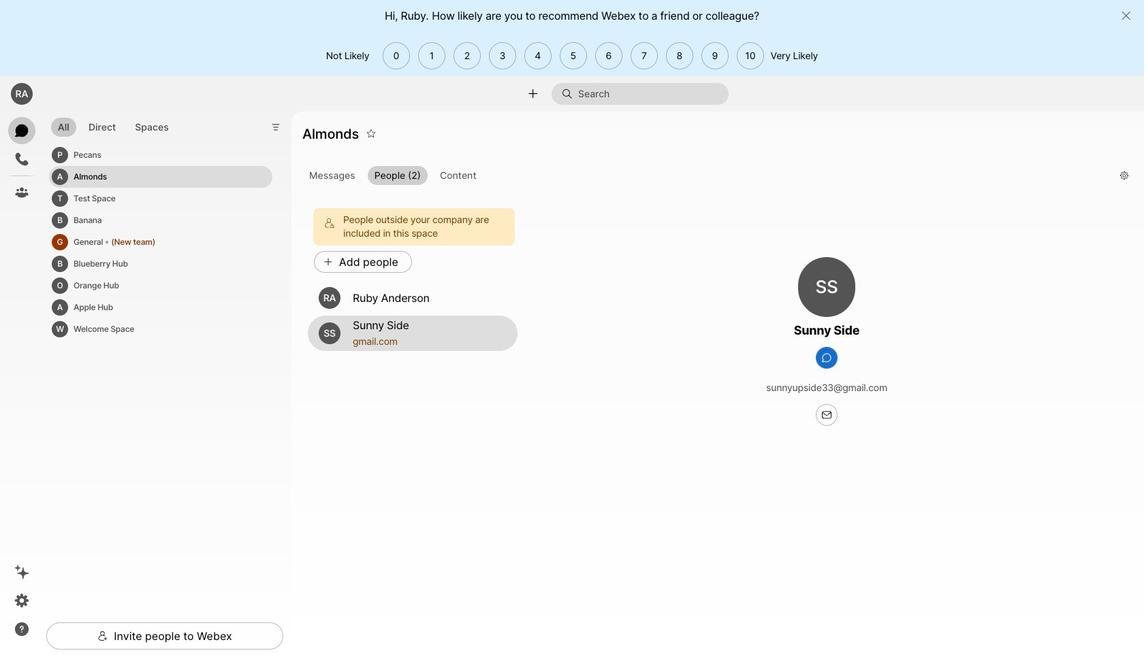 Task type: locate. For each thing, give the bounding box(es) containing it.
close rating section image
[[1121, 10, 1131, 21]]

webex tab list
[[8, 117, 35, 206]]

navigation
[[0, 112, 44, 656]]

almonds list item
[[49, 166, 272, 188]]

ruby anderson list item
[[308, 281, 518, 316]]

tab list
[[48, 110, 179, 141]]

group
[[302, 166, 1109, 188]]

general list item
[[49, 232, 272, 253]]

pecans list item
[[49, 144, 272, 166]]

banana list item
[[49, 210, 272, 232]]



Task type: describe. For each thing, give the bounding box(es) containing it.
(new team) element
[[111, 235, 155, 250]]

welcome space list item
[[49, 319, 272, 341]]

how likely are you to recommend webex to a friend or colleague? score webex from 0 to 10, 0 is not likely and 10 is very likely. toolbar
[[379, 42, 764, 69]]

apple hub list item
[[49, 297, 272, 319]]

test space list item
[[49, 188, 272, 210]]

blueberry hub list item
[[49, 253, 272, 275]]

sunny side list item
[[308, 316, 518, 351]]

orange hub list item
[[49, 275, 272, 297]]



Task type: vqa. For each thing, say whether or not it's contained in the screenshot.
Add people by name or email "text field"
no



